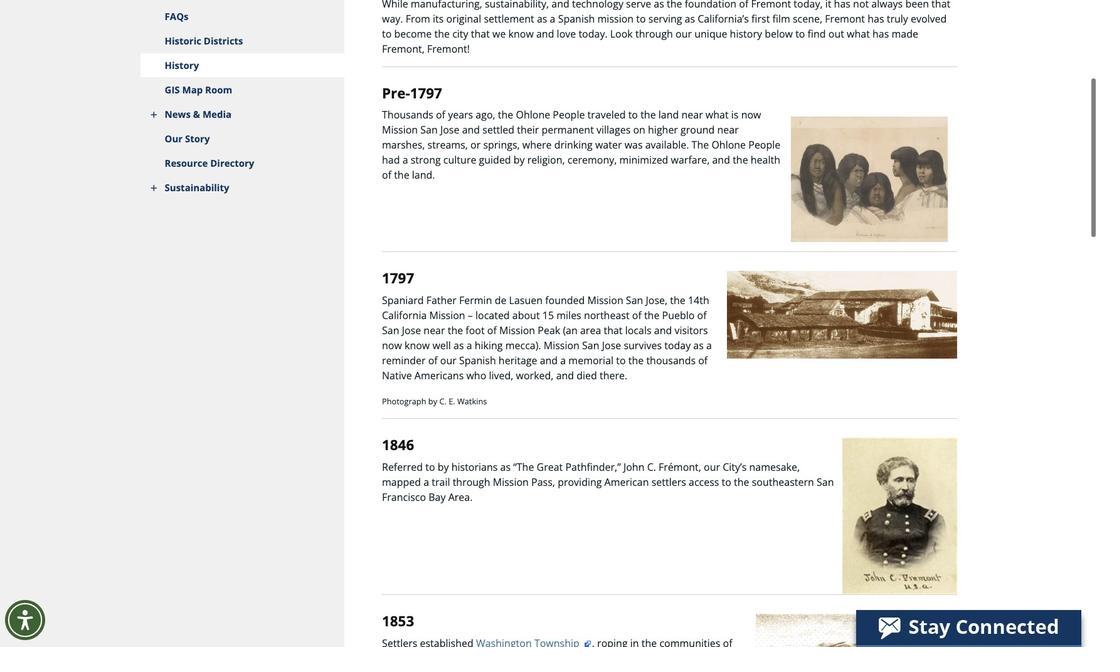 Task type: vqa. For each thing, say whether or not it's contained in the screenshot.
checkbox
no



Task type: describe. For each thing, give the bounding box(es) containing it.
15
[[543, 309, 554, 323]]

mission up mecca).
[[500, 324, 536, 338]]

watkins
[[458, 396, 487, 407]]

ohlone people, drawing image
[[791, 117, 948, 242]]

a down foot
[[467, 339, 472, 353]]

today.
[[579, 27, 608, 41]]

pre-1797
[[382, 83, 442, 103]]

california
[[382, 309, 427, 323]]

religion,
[[528, 153, 565, 167]]

not
[[854, 0, 869, 10]]

of left years
[[436, 108, 446, 122]]

0 vertical spatial has
[[835, 0, 851, 10]]

made
[[892, 27, 919, 41]]

gis map room
[[165, 83, 232, 96]]

our inside while manufacturing, sustainability, and technology serve as the foundation of fremont today, it has not always been that way. from its original settlement as a spanish mission to serving as california's first film scene, fremont has truly evolved to become the city that we know and love today. look through our unique history below to find out what has made fremont, fremont!
[[676, 27, 692, 41]]

as up "serving"
[[654, 0, 665, 10]]

the down its
[[435, 27, 450, 41]]

by inside thousands of years ago, the ohlone people traveled to the land near what is now mission san jose and settled their permanent villages on higher ground near marshes, streams, or springs, where drinking water was available. the ohlone people had a strong culture guided by religion, ceremony, minimized warfare, and the health of the land.
[[514, 153, 525, 167]]

survives
[[624, 339, 662, 353]]

sustainability,
[[485, 0, 549, 10]]

reminder
[[382, 354, 426, 368]]

0 vertical spatial c.
[[440, 396, 447, 407]]

area
[[581, 324, 602, 338]]

settlers
[[652, 476, 687, 489]]

area.
[[449, 491, 473, 504]]

today,
[[794, 0, 823, 10]]

original
[[447, 12, 482, 26]]

permanent
[[542, 123, 594, 137]]

ceremony,
[[568, 153, 617, 167]]

lasuen
[[509, 294, 543, 308]]

of down 14th
[[698, 309, 707, 323]]

san left jose,
[[626, 294, 644, 308]]

of inside while manufacturing, sustainability, and technology serve as the foundation of fremont today, it has not always been that way. from its original settlement as a spanish mission to serving as california's first film scene, fremont has truly evolved to become the city that we know and love today. look through our unique history below to find out what has made fremont, fremont!
[[740, 0, 749, 10]]

what inside while manufacturing, sustainability, and technology serve as the foundation of fremont today, it has not always been that way. from its original settlement as a spanish mission to serving as california's first film scene, fremont has truly evolved to become the city that we know and love today. look through our unique history below to find out what has made fremont, fremont!
[[847, 27, 871, 41]]

scene,
[[793, 12, 823, 26]]

land.
[[412, 168, 435, 182]]

know inside spaniard father fermin de lasuen founded mission san jose, the 14th california mission – located about 15 miles northeast of the pueblo of san jose near the foot of mission peak (an area that locals and visitors now know well as a hiking mecca). mission san jose survives today as a reminder of our spanish heritage and a memorial to the thousands of native americans who lived, worked, and died there.
[[405, 339, 430, 353]]

become
[[394, 27, 432, 41]]

1 vertical spatial fremont
[[826, 12, 866, 26]]

as down sustainability,
[[537, 12, 548, 26]]

&
[[193, 108, 200, 121]]

as down visitors
[[694, 339, 704, 353]]

now inside spaniard father fermin de lasuen founded mission san jose, the 14th california mission – located about 15 miles northeast of the pueblo of san jose near the foot of mission peak (an area that locals and visitors now know well as a hiking mecca). mission san jose survives today as a reminder of our spanish heritage and a memorial to the thousands of native americans who lived, worked, and died there.
[[382, 339, 402, 353]]

way.
[[382, 12, 403, 26]]

–
[[468, 309, 473, 323]]

e.
[[449, 396, 455, 407]]

mecca).
[[506, 339, 541, 353]]

well
[[433, 339, 451, 353]]

and left died
[[557, 369, 574, 383]]

truly
[[887, 12, 909, 26]]

there.
[[600, 369, 628, 383]]

0 vertical spatial 1797
[[410, 83, 442, 103]]

francisco
[[382, 491, 426, 504]]

its
[[433, 12, 444, 26]]

mission up northeast
[[588, 294, 624, 308]]

and right warfare,
[[713, 153, 731, 167]]

and up or
[[462, 123, 480, 137]]

john c fremont medium image
[[842, 438, 958, 595]]

serve
[[626, 0, 652, 10]]

by inside referred to by historians as "the great pathfinder," john c. frémont, our city's namesake, mapped a trail through mission pass, providing american settlers access to the southeastern san francisco bay area.
[[438, 460, 449, 474]]

to down city's in the right bottom of the page
[[722, 476, 732, 489]]

pre-
[[382, 83, 410, 103]]

years
[[448, 108, 473, 122]]

access
[[689, 476, 720, 489]]

sustainability
[[165, 181, 229, 194]]

1 vertical spatial jose
[[402, 324, 421, 338]]

it
[[826, 0, 832, 10]]

to inside spaniard father fermin de lasuen founded mission san jose, the 14th california mission – located about 15 miles northeast of the pueblo of san jose near the foot of mission peak (an area that locals and visitors now know well as a hiking mecca). mission san jose survives today as a reminder of our spanish heritage and a memorial to the thousands of native americans who lived, worked, and died there.
[[617, 354, 626, 368]]

where
[[523, 138, 552, 152]]

0 vertical spatial near
[[682, 108, 703, 122]]

1 vertical spatial by
[[429, 396, 438, 407]]

traveled
[[588, 108, 626, 122]]

news
[[165, 108, 191, 121]]

our inside spaniard father fermin de lasuen founded mission san jose, the 14th california mission – located about 15 miles northeast of the pueblo of san jose near the foot of mission peak (an area that locals and visitors now know well as a hiking mecca). mission san jose survives today as a reminder of our spanish heritage and a memorial to the thousands of native americans who lived, worked, and died there.
[[441, 354, 457, 368]]

the down had
[[394, 168, 410, 182]]

0 horizontal spatial ohlone
[[516, 108, 551, 122]]

districts
[[204, 35, 243, 47]]

below
[[765, 27, 793, 41]]

city's
[[723, 460, 747, 474]]

a inside while manufacturing, sustainability, and technology serve as the foundation of fremont today, it has not always been that way. from its original settlement as a spanish mission to serving as california's first film scene, fremont has truly evolved to become the city that we know and love today. look through our unique history below to find out what has made fremont, fremont!
[[550, 12, 556, 26]]

history link
[[140, 53, 345, 78]]

located
[[476, 309, 510, 323]]

resource
[[165, 157, 208, 169]]

the down jose,
[[645, 309, 660, 323]]

1853
[[382, 612, 414, 632]]

fremont!
[[427, 42, 470, 56]]

health
[[751, 153, 781, 167]]

our story
[[165, 132, 210, 145]]

historic districts link
[[140, 29, 345, 53]]

through inside referred to by historians as "the great pathfinder," john c. frémont, our city's namesake, mapped a trail through mission pass, providing american settlers access to the southeastern san francisco bay area.
[[453, 476, 491, 489]]

warfare,
[[671, 153, 710, 167]]

1 horizontal spatial ohlone
[[712, 138, 746, 152]]

mission down father
[[430, 309, 466, 323]]

map
[[182, 83, 203, 96]]

to up trail
[[426, 460, 435, 474]]

directory
[[210, 157, 254, 169]]

the left health in the top right of the page
[[733, 153, 749, 167]]

a inside thousands of years ago, the ohlone people traveled to the land near what is now mission san jose and settled their permanent villages on higher ground near marshes, streams, or springs, where drinking water was available. the ohlone people had a strong culture guided by religion, ceremony, minimized warfare, and the health of the land.
[[403, 153, 408, 167]]

fremont,
[[382, 42, 425, 56]]

thousands
[[382, 108, 434, 122]]

what inside thousands of years ago, the ohlone people traveled to the land near what is now mission san jose and settled their permanent villages on higher ground near marshes, streams, or springs, where drinking water was available. the ohlone people had a strong culture guided by religion, ceremony, minimized warfare, and the health of the land.
[[706, 108, 729, 122]]

room
[[205, 83, 232, 96]]

americans
[[415, 369, 464, 383]]

from
[[406, 12, 431, 26]]

love
[[557, 27, 576, 41]]

city
[[453, 27, 469, 41]]

was
[[625, 138, 643, 152]]

unique
[[695, 27, 728, 41]]

jose,
[[646, 294, 668, 308]]

near inside spaniard father fermin de lasuen founded mission san jose, the 14th california mission – located about 15 miles northeast of the pueblo of san jose near the foot of mission peak (an area that locals and visitors now know well as a hiking mecca). mission san jose survives today as a reminder of our spanish heritage and a memorial to the thousands of native americans who lived, worked, and died there.
[[424, 324, 445, 338]]

settled
[[483, 123, 515, 137]]

manufacturing,
[[411, 0, 483, 10]]

had
[[382, 153, 400, 167]]

their
[[517, 123, 539, 137]]

the
[[692, 138, 709, 152]]

and up love
[[552, 0, 570, 10]]

northeast
[[584, 309, 630, 323]]

historians
[[452, 460, 498, 474]]

referred
[[382, 460, 423, 474]]

mission inside thousands of years ago, the ohlone people traveled to the land near what is now mission san jose and settled their permanent villages on higher ground near marshes, streams, or springs, where drinking water was available. the ohlone people had a strong culture guided by religion, ceremony, minimized warfare, and the health of the land.
[[382, 123, 418, 137]]

know inside while manufacturing, sustainability, and technology serve as the foundation of fremont today, it has not always been that way. from its original settlement as a spanish mission to serving as california's first film scene, fremont has truly evolved to become the city that we know and love today. look through our unique history below to find out what has made fremont, fremont!
[[509, 27, 534, 41]]

of up locals
[[633, 309, 642, 323]]



Task type: locate. For each thing, give the bounding box(es) containing it.
san up streams,
[[421, 123, 438, 137]]

to up there.
[[617, 354, 626, 368]]

pueblo
[[663, 309, 695, 323]]

1 vertical spatial spanish
[[459, 354, 496, 368]]

of up americans at the bottom of the page
[[428, 354, 438, 368]]

and
[[552, 0, 570, 10], [537, 27, 555, 41], [462, 123, 480, 137], [713, 153, 731, 167], [655, 324, 672, 338], [540, 354, 558, 368], [557, 369, 574, 383]]

warm springs landing image
[[756, 615, 958, 648]]

1 vertical spatial know
[[405, 339, 430, 353]]

spanish up love
[[558, 12, 595, 26]]

0 vertical spatial fremont
[[752, 0, 792, 10]]

a right settlement
[[550, 12, 556, 26]]

visitors
[[675, 324, 708, 338]]

1 vertical spatial has
[[868, 12, 885, 26]]

people up health in the top right of the page
[[749, 138, 781, 152]]

news & media link
[[140, 102, 345, 127]]

2 vertical spatial near
[[424, 324, 445, 338]]

who
[[467, 369, 487, 383]]

by up trail
[[438, 460, 449, 474]]

0 vertical spatial ohlone
[[516, 108, 551, 122]]

2 vertical spatial jose
[[602, 339, 622, 353]]

mission down "the
[[493, 476, 529, 489]]

2 vertical spatial by
[[438, 460, 449, 474]]

0 vertical spatial spanish
[[558, 12, 595, 26]]

0 vertical spatial that
[[932, 0, 951, 10]]

foundation
[[685, 0, 737, 10]]

0 horizontal spatial spanish
[[459, 354, 496, 368]]

water
[[596, 138, 622, 152]]

0 horizontal spatial through
[[453, 476, 491, 489]]

spaniard
[[382, 294, 424, 308]]

0 horizontal spatial fremont
[[752, 0, 792, 10]]

1 vertical spatial c.
[[648, 460, 657, 474]]

and up worked,
[[540, 354, 558, 368]]

founded
[[546, 294, 585, 308]]

history
[[730, 27, 763, 41]]

1 vertical spatial through
[[453, 476, 491, 489]]

story
[[185, 132, 210, 145]]

thousands
[[647, 354, 696, 368]]

by down the springs,
[[514, 153, 525, 167]]

san down area
[[583, 339, 600, 353]]

stay connected image
[[857, 611, 1081, 646]]

and up today at the right bottom of the page
[[655, 324, 672, 338]]

has right the it
[[835, 0, 851, 10]]

to up on
[[629, 108, 638, 122]]

has down always at the top of page
[[868, 12, 885, 26]]

our story link
[[140, 127, 345, 151]]

near up well at the bottom of the page
[[424, 324, 445, 338]]

c. right john
[[648, 460, 657, 474]]

by
[[514, 153, 525, 167], [429, 396, 438, 407], [438, 460, 449, 474]]

ohlone right the
[[712, 138, 746, 152]]

1 horizontal spatial that
[[604, 324, 623, 338]]

jose up streams,
[[441, 123, 460, 137]]

near
[[682, 108, 703, 122], [718, 123, 739, 137], [424, 324, 445, 338]]

1 horizontal spatial c.
[[648, 460, 657, 474]]

to left find
[[796, 27, 806, 41]]

by left e.
[[429, 396, 438, 407]]

mission
[[382, 123, 418, 137], [588, 294, 624, 308], [430, 309, 466, 323], [500, 324, 536, 338], [544, 339, 580, 353], [493, 476, 529, 489]]

c. inside referred to by historians as "the great pathfinder," john c. frémont, our city's namesake, mapped a trail through mission pass, providing american settlers access to the southeastern san francisco bay area.
[[648, 460, 657, 474]]

1 horizontal spatial spanish
[[558, 12, 595, 26]]

spanish inside while manufacturing, sustainability, and technology serve as the foundation of fremont today, it has not always been that way. from its original settlement as a spanish mission to serving as california's first film scene, fremont has truly evolved to become the city that we know and love today. look through our unique history below to find out what has made fremont, fremont!
[[558, 12, 595, 26]]

higher
[[648, 123, 678, 137]]

know
[[509, 27, 534, 41], [405, 339, 430, 353]]

as
[[654, 0, 665, 10], [537, 12, 548, 26], [685, 12, 696, 26], [454, 339, 464, 353], [694, 339, 704, 353], [501, 460, 511, 474]]

0 horizontal spatial know
[[405, 339, 430, 353]]

0 vertical spatial now
[[742, 108, 762, 122]]

a down visitors
[[707, 339, 712, 353]]

now up the reminder
[[382, 339, 402, 353]]

0 vertical spatial what
[[847, 27, 871, 41]]

0 horizontal spatial people
[[553, 108, 585, 122]]

1 vertical spatial what
[[706, 108, 729, 122]]

american
[[605, 476, 649, 489]]

know down settlement
[[509, 27, 534, 41]]

great
[[537, 460, 563, 474]]

as inside referred to by historians as "the great pathfinder," john c. frémont, our city's namesake, mapped a trail through mission pass, providing american settlers access to the southeastern san francisco bay area.
[[501, 460, 511, 474]]

1797 up thousands
[[410, 83, 442, 103]]

near down the is
[[718, 123, 739, 137]]

c.
[[440, 396, 447, 407], [648, 460, 657, 474]]

0 horizontal spatial jose
[[402, 324, 421, 338]]

jose
[[441, 123, 460, 137], [402, 324, 421, 338], [602, 339, 622, 353]]

first
[[752, 12, 770, 26]]

as right "serving"
[[685, 12, 696, 26]]

our inside referred to by historians as "the great pathfinder," john c. frémont, our city's namesake, mapped a trail through mission pass, providing american settlers access to the southeastern san francisco bay area.
[[704, 460, 721, 474]]

through inside while manufacturing, sustainability, and technology serve as the foundation of fremont today, it has not always been that way. from its original settlement as a spanish mission to serving as california's first film scene, fremont has truly evolved to become the city that we know and love today. look through our unique history below to find out what has made fremont, fremont!
[[636, 27, 673, 41]]

pathfinder,"
[[566, 460, 621, 474]]

2 vertical spatial has
[[873, 27, 890, 41]]

our
[[165, 132, 183, 145]]

0 vertical spatial jose
[[441, 123, 460, 137]]

to inside thousands of years ago, the ohlone people traveled to the land near what is now mission san jose and settled their permanent villages on higher ground near marshes, streams, or springs, where drinking water was available. the ohlone people had a strong culture guided by religion, ceremony, minimized warfare, and the health of the land.
[[629, 108, 638, 122]]

the inside referred to by historians as "the great pathfinder," john c. frémont, our city's namesake, mapped a trail through mission pass, providing american settlers access to the southeastern san francisco bay area.
[[734, 476, 750, 489]]

has
[[835, 0, 851, 10], [868, 12, 885, 26], [873, 27, 890, 41]]

mission down the (an
[[544, 339, 580, 353]]

1 vertical spatial 1797
[[382, 269, 414, 288]]

a left memorial
[[561, 354, 566, 368]]

what
[[847, 27, 871, 41], [706, 108, 729, 122]]

0 horizontal spatial c.
[[440, 396, 447, 407]]

mission up marshes, at the top left of the page
[[382, 123, 418, 137]]

2 vertical spatial our
[[704, 460, 721, 474]]

our up access
[[704, 460, 721, 474]]

2 horizontal spatial that
[[932, 0, 951, 10]]

as left "the
[[501, 460, 511, 474]]

faqs
[[165, 10, 189, 23]]

resource directory link
[[140, 151, 345, 176]]

"the
[[514, 460, 534, 474]]

of down had
[[382, 168, 392, 182]]

2 horizontal spatial near
[[718, 123, 739, 137]]

settlement
[[484, 12, 535, 26]]

to down the way.
[[382, 27, 392, 41]]

the up "serving"
[[667, 0, 683, 10]]

de
[[495, 294, 507, 308]]

the up settled at left top
[[498, 108, 514, 122]]

2 horizontal spatial jose
[[602, 339, 622, 353]]

technology
[[572, 0, 624, 10]]

what right out
[[847, 27, 871, 41]]

jose down california at top
[[402, 324, 421, 338]]

spanish
[[558, 12, 595, 26], [459, 354, 496, 368]]

to down serve
[[637, 12, 646, 26]]

1 horizontal spatial people
[[749, 138, 781, 152]]

0 horizontal spatial our
[[441, 354, 457, 368]]

always
[[872, 0, 903, 10]]

fremont up film
[[752, 0, 792, 10]]

springs,
[[484, 138, 520, 152]]

that inside spaniard father fermin de lasuen founded mission san jose, the 14th california mission – located about 15 miles northeast of the pueblo of san jose near the foot of mission peak (an area that locals and visitors now know well as a hiking mecca). mission san jose survives today as a reminder of our spanish heritage and a memorial to the thousands of native americans who lived, worked, and died there.
[[604, 324, 623, 338]]

that down northeast
[[604, 324, 623, 338]]

0 horizontal spatial that
[[471, 27, 490, 41]]

now right the is
[[742, 108, 762, 122]]

memorial
[[569, 354, 614, 368]]

ago,
[[476, 108, 496, 122]]

lived,
[[489, 369, 514, 383]]

media
[[203, 108, 232, 121]]

of down the located
[[488, 324, 497, 338]]

a right had
[[403, 153, 408, 167]]

1 horizontal spatial our
[[676, 27, 692, 41]]

the down survives
[[629, 354, 644, 368]]

san inside thousands of years ago, the ohlone people traveled to the land near what is now mission san jose and settled their permanent villages on higher ground near marshes, streams, or springs, where drinking water was available. the ohlone people had a strong culture guided by religion, ceremony, minimized warfare, and the health of the land.
[[421, 123, 438, 137]]

father
[[427, 294, 457, 308]]

the up pueblo
[[671, 294, 686, 308]]

a
[[550, 12, 556, 26], [403, 153, 408, 167], [467, 339, 472, 353], [707, 339, 712, 353], [561, 354, 566, 368], [424, 476, 429, 489]]

ground
[[681, 123, 715, 137]]

jose up memorial
[[602, 339, 622, 353]]

mapped
[[382, 476, 421, 489]]

john
[[624, 460, 645, 474]]

1 horizontal spatial what
[[847, 27, 871, 41]]

san down california at top
[[382, 324, 400, 338]]

to
[[637, 12, 646, 26], [382, 27, 392, 41], [796, 27, 806, 41], [629, 108, 638, 122], [617, 354, 626, 368], [426, 460, 435, 474], [722, 476, 732, 489]]

land
[[659, 108, 679, 122]]

our down "serving"
[[676, 27, 692, 41]]

miles
[[557, 309, 582, 323]]

1 horizontal spatial now
[[742, 108, 762, 122]]

as right well at the bottom of the page
[[454, 339, 464, 353]]

what left the is
[[706, 108, 729, 122]]

minimized
[[620, 153, 669, 167]]

0 vertical spatial by
[[514, 153, 525, 167]]

or
[[471, 138, 481, 152]]

0 vertical spatial know
[[509, 27, 534, 41]]

heritage
[[499, 354, 538, 368]]

1 horizontal spatial know
[[509, 27, 534, 41]]

ohlone up their on the left
[[516, 108, 551, 122]]

the left foot
[[448, 324, 463, 338]]

2 horizontal spatial our
[[704, 460, 721, 474]]

through down historians
[[453, 476, 491, 489]]

san right "southeastern"
[[817, 476, 835, 489]]

of up california's
[[740, 0, 749, 10]]

about
[[513, 309, 540, 323]]

mission san jose, the first known photographic image, by c.e. watkins, 1853 image
[[727, 271, 958, 359]]

gis
[[165, 83, 180, 96]]

people
[[553, 108, 585, 122], [749, 138, 781, 152]]

strong
[[411, 153, 441, 167]]

that up evolved
[[932, 0, 951, 10]]

0 vertical spatial our
[[676, 27, 692, 41]]

0 vertical spatial people
[[553, 108, 585, 122]]

san inside referred to by historians as "the great pathfinder," john c. frémont, our city's namesake, mapped a trail through mission pass, providing american settlers access to the southeastern san francisco bay area.
[[817, 476, 835, 489]]

through down "serving"
[[636, 27, 673, 41]]

spaniard father fermin de lasuen founded mission san jose, the 14th california mission – located about 15 miles northeast of the pueblo of san jose near the foot of mission peak (an area that locals and visitors now know well as a hiking mecca). mission san jose survives today as a reminder of our spanish heritage and a memorial to the thousands of native americans who lived, worked, and died there.
[[382, 294, 712, 383]]

c. left e.
[[440, 396, 447, 407]]

0 horizontal spatial near
[[424, 324, 445, 338]]

spanish inside spaniard father fermin de lasuen founded mission san jose, the 14th california mission – located about 15 miles northeast of the pueblo of san jose near the foot of mission peak (an area that locals and visitors now know well as a hiking mecca). mission san jose survives today as a reminder of our spanish heritage and a memorial to the thousands of native americans who lived, worked, and died there.
[[459, 354, 496, 368]]

fermin
[[459, 294, 492, 308]]

1 vertical spatial now
[[382, 339, 402, 353]]

villages
[[597, 123, 631, 137]]

our down well at the bottom of the page
[[441, 354, 457, 368]]

jose inside thousands of years ago, the ohlone people traveled to the land near what is now mission san jose and settled their permanent villages on higher ground near marshes, streams, or springs, where drinking water was available. the ohlone people had a strong culture guided by religion, ceremony, minimized warfare, and the health of the land.
[[441, 123, 460, 137]]

1 vertical spatial ohlone
[[712, 138, 746, 152]]

through
[[636, 27, 673, 41], [453, 476, 491, 489]]

1 horizontal spatial through
[[636, 27, 673, 41]]

a left trail
[[424, 476, 429, 489]]

namesake,
[[750, 460, 800, 474]]

1 horizontal spatial jose
[[441, 123, 460, 137]]

know up the reminder
[[405, 339, 430, 353]]

2 vertical spatial that
[[604, 324, 623, 338]]

pass,
[[532, 476, 556, 489]]

1846
[[382, 436, 414, 455]]

near up 'ground'
[[682, 108, 703, 122]]

the up on
[[641, 108, 656, 122]]

available.
[[646, 138, 689, 152]]

a inside referred to by historians as "the great pathfinder," john c. frémont, our city's namesake, mapped a trail through mission pass, providing american settlers access to the southeastern san francisco bay area.
[[424, 476, 429, 489]]

0 horizontal spatial now
[[382, 339, 402, 353]]

southeastern
[[752, 476, 815, 489]]

1 vertical spatial that
[[471, 27, 490, 41]]

1 horizontal spatial fremont
[[826, 12, 866, 26]]

and left love
[[537, 27, 555, 41]]

san
[[421, 123, 438, 137], [626, 294, 644, 308], [382, 324, 400, 338], [583, 339, 600, 353], [817, 476, 835, 489]]

the
[[667, 0, 683, 10], [435, 27, 450, 41], [498, 108, 514, 122], [641, 108, 656, 122], [733, 153, 749, 167], [394, 168, 410, 182], [671, 294, 686, 308], [645, 309, 660, 323], [448, 324, 463, 338], [629, 354, 644, 368], [734, 476, 750, 489]]

1 horizontal spatial near
[[682, 108, 703, 122]]

0 vertical spatial through
[[636, 27, 673, 41]]

0 horizontal spatial what
[[706, 108, 729, 122]]

has down truly
[[873, 27, 890, 41]]

1 vertical spatial our
[[441, 354, 457, 368]]

hiking
[[475, 339, 503, 353]]

1797 up spaniard
[[382, 269, 414, 288]]

streams,
[[428, 138, 468, 152]]

fremont up out
[[826, 12, 866, 26]]

the down city's in the right bottom of the page
[[734, 476, 750, 489]]

1 vertical spatial people
[[749, 138, 781, 152]]

1 vertical spatial near
[[718, 123, 739, 137]]

mission inside referred to by historians as "the great pathfinder," john c. frémont, our city's namesake, mapped a trail through mission pass, providing american settlers access to the southeastern san francisco bay area.
[[493, 476, 529, 489]]

14th
[[689, 294, 710, 308]]

now inside thousands of years ago, the ohlone people traveled to the land near what is now mission san jose and settled their permanent villages on higher ground near marshes, streams, or springs, where drinking water was available. the ohlone people had a strong culture guided by religion, ceremony, minimized warfare, and the health of the land.
[[742, 108, 762, 122]]

that left 'we'
[[471, 27, 490, 41]]

spanish up 'who'
[[459, 354, 496, 368]]

peak
[[538, 324, 561, 338]]

we
[[493, 27, 506, 41]]

guided
[[479, 153, 511, 167]]

marshes,
[[382, 138, 425, 152]]

people up permanent
[[553, 108, 585, 122]]

of right 'thousands'
[[699, 354, 708, 368]]



